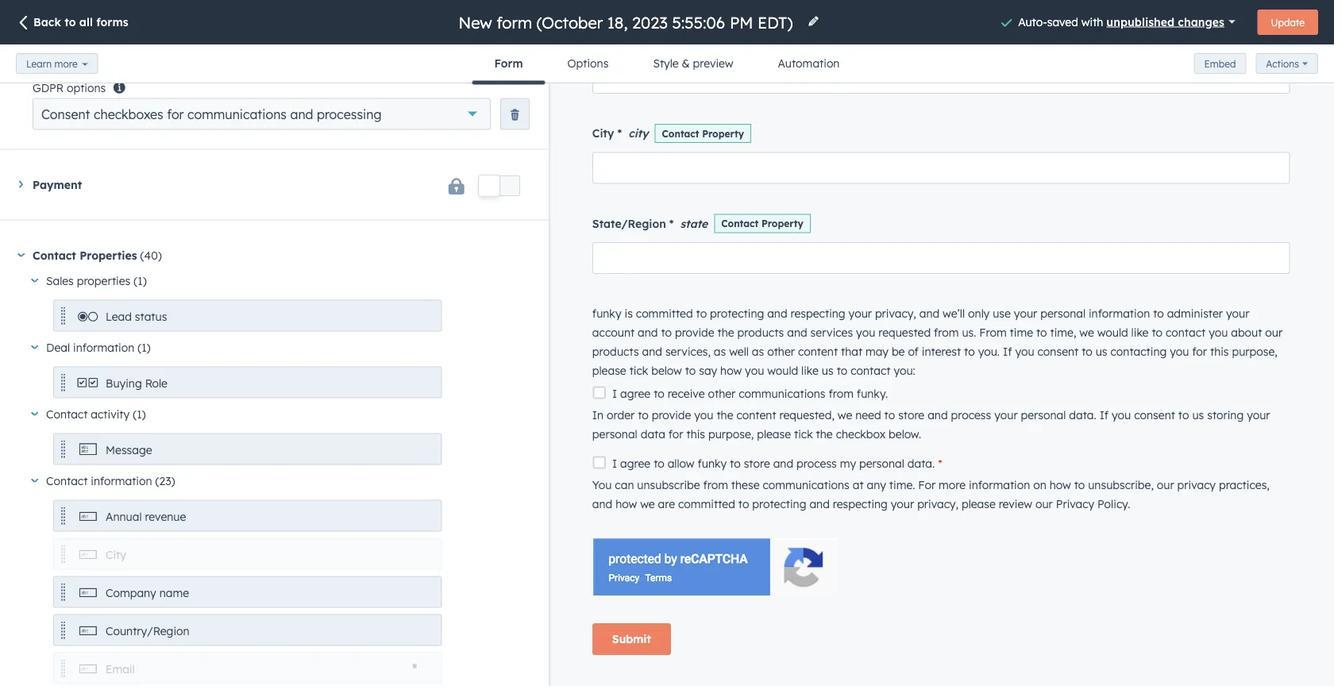 Task type: describe. For each thing, give the bounding box(es) containing it.
(23)
[[155, 474, 175, 488]]

annual
[[106, 510, 142, 524]]

country/region
[[106, 624, 190, 638]]

lead status
[[106, 310, 167, 324]]

&
[[682, 56, 690, 70]]

preview
[[693, 56, 734, 70]]

(1) for contact activity (1)
[[133, 407, 146, 421]]

update button
[[1258, 10, 1318, 35]]

options
[[67, 81, 106, 95]]

automation button
[[756, 44, 862, 83]]

back to all forms
[[33, 15, 128, 29]]

embed
[[1205, 58, 1236, 69]]

caret image for contact
[[31, 479, 38, 483]]

unpublished
[[1107, 14, 1175, 28]]

contact activity (1)
[[46, 407, 146, 421]]

(1) for deal information (1)
[[138, 341, 151, 355]]

payment
[[33, 178, 82, 192]]

unpublished changes button
[[1107, 11, 1236, 33]]

navigation inside page section "element"
[[472, 44, 862, 85]]

buying role
[[106, 376, 168, 390]]

style & preview
[[653, 56, 734, 70]]

to
[[64, 15, 76, 29]]

deal
[[46, 341, 70, 355]]

none field inside page section "element"
[[457, 12, 798, 33]]

payment button
[[19, 176, 520, 195]]

sales properties (1) button
[[31, 272, 530, 291]]

style & preview button
[[631, 44, 756, 83]]

contact information (23) button
[[31, 472, 530, 491]]

name
[[159, 586, 189, 600]]

actions
[[1266, 58, 1299, 70]]

automation
[[778, 56, 840, 70]]

auto-saved with
[[1018, 14, 1107, 28]]

and
[[290, 106, 313, 122]]

form button
[[472, 44, 545, 85]]

learn
[[26, 58, 52, 69]]

caret image for payment
[[19, 181, 23, 188]]

consent checkboxes for communications and processing button
[[33, 98, 491, 130]]

more
[[54, 58, 78, 69]]

contact activity (1) button
[[31, 405, 530, 424]]

information for (23)
[[91, 474, 152, 488]]

learn more button
[[16, 53, 98, 74]]

contact information (23)
[[46, 474, 175, 488]]

embed button
[[1194, 53, 1246, 74]]

forms
[[96, 15, 128, 29]]

status
[[135, 310, 167, 324]]

caret image for contact activity (1)
[[31, 412, 38, 416]]

caret image for sales
[[31, 279, 38, 283]]

consent
[[41, 106, 90, 122]]

consent checkboxes for communications and processing
[[41, 106, 382, 122]]

with
[[1082, 14, 1104, 28]]

contact properties (40)
[[33, 249, 162, 263]]

changes
[[1178, 14, 1225, 28]]

update
[[1271, 16, 1305, 28]]

company
[[106, 586, 156, 600]]

lead
[[106, 310, 132, 324]]



Task type: locate. For each thing, give the bounding box(es) containing it.
navigation
[[472, 44, 862, 85]]

contact
[[33, 249, 76, 263], [46, 407, 88, 421], [46, 474, 88, 488]]

(1) down (40)
[[134, 274, 147, 288]]

(1) right activity
[[133, 407, 146, 421]]

caret image inside the deal information (1) dropdown button
[[31, 346, 38, 350]]

learn more
[[26, 58, 78, 69]]

information inside "contact information (23)" dropdown button
[[91, 474, 152, 488]]

caret image inside payment dropdown button
[[19, 181, 23, 188]]

navigation containing form
[[472, 44, 862, 85]]

0 horizontal spatial caret image
[[19, 181, 23, 188]]

(1) for sales properties (1)
[[134, 274, 147, 288]]

style
[[653, 56, 679, 70]]

information inside the deal information (1) dropdown button
[[73, 341, 134, 355]]

sales
[[46, 274, 74, 288]]

role
[[145, 376, 168, 390]]

buying
[[106, 376, 142, 390]]

0 vertical spatial (1)
[[134, 274, 147, 288]]

information down message
[[91, 474, 152, 488]]

revenue
[[145, 510, 186, 524]]

all
[[79, 15, 93, 29]]

2 vertical spatial (1)
[[133, 407, 146, 421]]

(1)
[[134, 274, 147, 288], [138, 341, 151, 355], [133, 407, 146, 421]]

contact for contact information (23)
[[46, 474, 88, 488]]

information
[[73, 341, 134, 355], [91, 474, 152, 488]]

contact left activity
[[46, 407, 88, 421]]

back
[[33, 15, 61, 29]]

0 vertical spatial caret image
[[19, 181, 23, 188]]

checkboxes
[[94, 106, 163, 122]]

caret image inside "contact information (23)" dropdown button
[[31, 479, 38, 483]]

caret image inside contact activity (1) dropdown button
[[31, 412, 38, 416]]

caret image left the "contact activity (1)"
[[31, 412, 38, 416]]

caret image left deal
[[31, 346, 38, 350]]

(40)
[[140, 249, 162, 263]]

information down the "lead"
[[73, 341, 134, 355]]

caret image for deal
[[31, 346, 38, 350]]

activity
[[91, 407, 130, 421]]

caret image
[[19, 181, 23, 188], [31, 412, 38, 416]]

caret image left sales
[[31, 279, 38, 283]]

options button
[[545, 44, 631, 83]]

contact for contact properties (40)
[[33, 249, 76, 263]]

2 vertical spatial contact
[[46, 474, 88, 488]]

information for (1)
[[73, 341, 134, 355]]

options
[[568, 56, 609, 70]]

caret image left contact information (23)
[[31, 479, 38, 483]]

properties
[[80, 249, 137, 263]]

unpublished changes
[[1107, 14, 1225, 28]]

1 vertical spatial caret image
[[31, 412, 38, 416]]

back to all forms link
[[16, 15, 128, 32]]

form
[[494, 56, 523, 70]]

sales properties (1)
[[46, 274, 147, 288]]

contact down the "contact activity (1)"
[[46, 474, 88, 488]]

contact for contact activity (1)
[[46, 407, 88, 421]]

page section element
[[0, 0, 1334, 85]]

annual revenue
[[106, 510, 186, 524]]

0 vertical spatial contact
[[33, 249, 76, 263]]

caret image left payment
[[19, 181, 23, 188]]

saved
[[1047, 14, 1078, 28]]

0 vertical spatial information
[[73, 341, 134, 355]]

None field
[[457, 12, 798, 33]]

company name
[[106, 586, 189, 600]]

for
[[167, 106, 184, 122]]

caret image inside sales properties (1) dropdown button
[[31, 279, 38, 283]]

message
[[106, 443, 152, 457]]

deal information (1) button
[[31, 338, 530, 357]]

(1) down status
[[138, 341, 151, 355]]

gdpr options
[[33, 81, 106, 95]]

auto-
[[1018, 14, 1047, 28]]

1 vertical spatial information
[[91, 474, 152, 488]]

1 vertical spatial (1)
[[138, 341, 151, 355]]

1 vertical spatial contact
[[46, 407, 88, 421]]

1 horizontal spatial caret image
[[31, 412, 38, 416]]

deal information (1)
[[46, 341, 151, 355]]

caret image left contact properties (40)
[[18, 254, 25, 258]]

communications
[[187, 106, 287, 122]]

actions button
[[1256, 53, 1318, 74]]

properties
[[77, 274, 130, 288]]

processing
[[317, 106, 382, 122]]

caret image
[[18, 254, 25, 258], [31, 279, 38, 283], [31, 346, 38, 350], [31, 479, 38, 483]]

gdpr
[[33, 81, 64, 95]]

contact up sales
[[33, 249, 76, 263]]



Task type: vqa. For each thing, say whether or not it's contained in the screenshot.
the bottommost 'information'
yes



